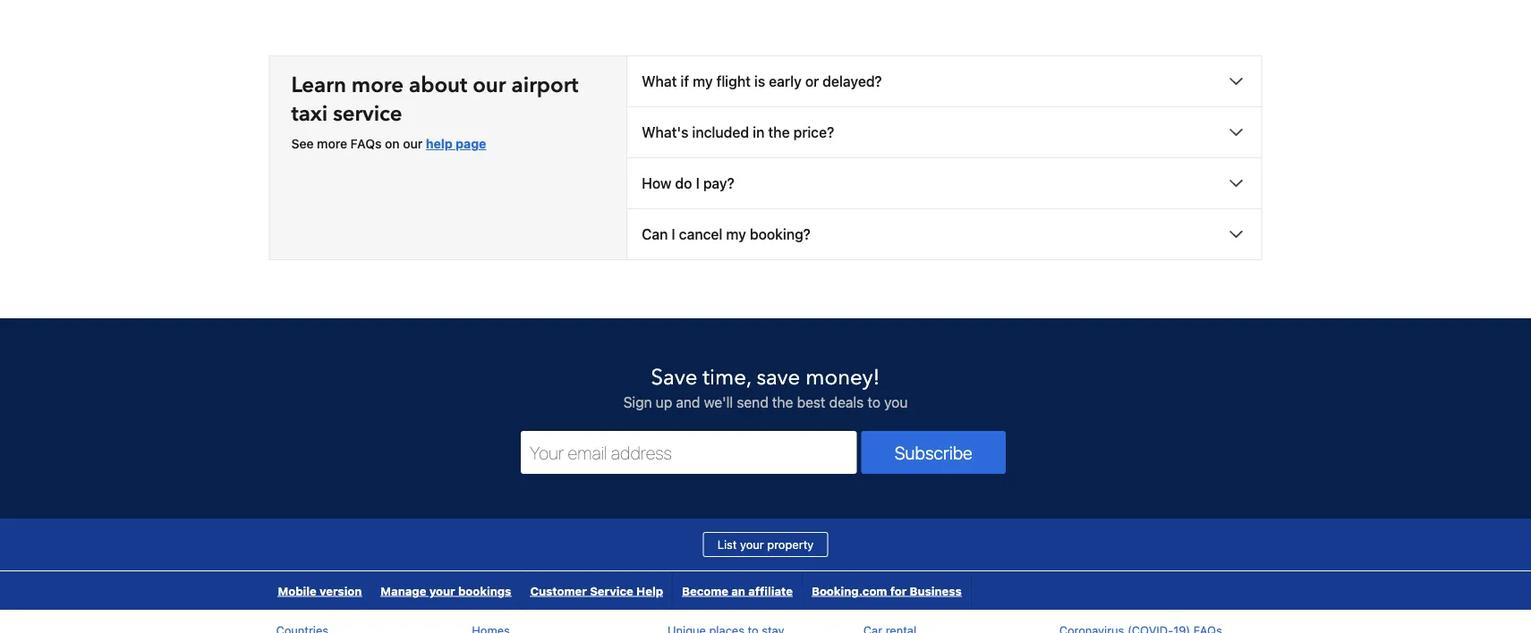 Task type: vqa. For each thing, say whether or not it's contained in the screenshot.
Fly away to your dream vacation 'image'
no



Task type: locate. For each thing, give the bounding box(es) containing it.
is
[[755, 73, 766, 90]]

0 horizontal spatial i
[[672, 226, 676, 243]]

0 horizontal spatial more
[[317, 137, 347, 151]]

1 horizontal spatial i
[[696, 175, 700, 192]]

how do i pay? button
[[628, 159, 1262, 209]]

my inside can i cancel my booking? dropdown button
[[727, 226, 747, 243]]

more right learn
[[352, 70, 404, 100]]

more
[[352, 70, 404, 100], [317, 137, 347, 151]]

do
[[676, 175, 693, 192]]

my right if on the left top of page
[[693, 73, 713, 90]]

my right cancel
[[727, 226, 747, 243]]

1 vertical spatial the
[[773, 395, 794, 412]]

and
[[676, 395, 701, 412]]

i right can on the top
[[672, 226, 676, 243]]

pay?
[[704, 175, 735, 192]]

in
[[753, 124, 765, 141]]

0 vertical spatial my
[[693, 73, 713, 90]]

1 vertical spatial more
[[317, 137, 347, 151]]

how do i pay?
[[642, 175, 735, 192]]

0 vertical spatial your
[[740, 539, 764, 552]]

become an affiliate
[[682, 585, 793, 598]]

or
[[806, 73, 819, 90]]

taxi
[[291, 99, 328, 129]]

1 horizontal spatial our
[[473, 70, 506, 100]]

save
[[651, 363, 698, 393]]

navigation
[[269, 572, 972, 611]]

to
[[868, 395, 881, 412]]

0 vertical spatial i
[[696, 175, 700, 192]]

price?
[[794, 124, 835, 141]]

what's
[[642, 124, 689, 141]]

for
[[891, 585, 907, 598]]

best
[[797, 395, 826, 412]]

property
[[768, 539, 814, 552]]

how
[[642, 175, 672, 192]]

the inside dropdown button
[[769, 124, 790, 141]]

1 vertical spatial my
[[727, 226, 747, 243]]

more right see
[[317, 137, 347, 151]]

the inside save time, save money! sign up and we'll send the best deals to you
[[773, 395, 794, 412]]

your
[[740, 539, 764, 552], [430, 585, 456, 598]]

what if my flight is early or delayed?
[[642, 73, 883, 90]]

your right manage
[[430, 585, 456, 598]]

you
[[885, 395, 908, 412]]

your inside 'link'
[[740, 539, 764, 552]]

the down save
[[773, 395, 794, 412]]

1 horizontal spatial my
[[727, 226, 747, 243]]

version
[[320, 585, 362, 598]]

0 vertical spatial the
[[769, 124, 790, 141]]

navigation inside 'save time, save money!' footer
[[269, 572, 972, 611]]

your for manage
[[430, 585, 456, 598]]

0 horizontal spatial your
[[430, 585, 456, 598]]

your inside navigation
[[430, 585, 456, 598]]

1 horizontal spatial your
[[740, 539, 764, 552]]

manage
[[381, 585, 427, 598]]

your right the 'list'
[[740, 539, 764, 552]]

delayed?
[[823, 73, 883, 90]]

1 vertical spatial i
[[672, 226, 676, 243]]

1 horizontal spatial more
[[352, 70, 404, 100]]

learn
[[291, 70, 346, 100]]

navigation containing mobile version
[[269, 572, 972, 611]]

i right do
[[696, 175, 700, 192]]

business
[[910, 585, 962, 598]]

booking.com for business link
[[803, 572, 971, 611]]

our right on at the left
[[403, 137, 423, 151]]

list your property
[[718, 539, 814, 552]]

0 horizontal spatial my
[[693, 73, 713, 90]]

the
[[769, 124, 790, 141], [773, 395, 794, 412]]

0 vertical spatial more
[[352, 70, 404, 100]]

i
[[696, 175, 700, 192], [672, 226, 676, 243]]

become an affiliate link
[[673, 572, 802, 611]]

my
[[693, 73, 713, 90], [727, 226, 747, 243]]

service
[[333, 99, 403, 129]]

booking?
[[750, 226, 811, 243]]

save time, save money! footer
[[0, 318, 1532, 634]]

on
[[385, 137, 400, 151]]

the right in
[[769, 124, 790, 141]]

our right about
[[473, 70, 506, 100]]

affiliate
[[749, 585, 793, 598]]

Your email address email field
[[521, 432, 857, 475]]

my inside what if my flight is early or delayed? dropdown button
[[693, 73, 713, 90]]

our
[[473, 70, 506, 100], [403, 137, 423, 151]]

what if my flight is early or delayed? button
[[628, 57, 1262, 107]]

1 vertical spatial our
[[403, 137, 423, 151]]

1 vertical spatial your
[[430, 585, 456, 598]]

learn more about our airport taxi service see more faqs on our help page
[[291, 70, 579, 151]]



Task type: describe. For each thing, give the bounding box(es) containing it.
customer service help
[[530, 585, 663, 598]]

i inside dropdown button
[[672, 226, 676, 243]]

up
[[656, 395, 673, 412]]

if
[[681, 73, 689, 90]]

help page link
[[426, 137, 487, 151]]

service
[[590, 585, 634, 598]]

save time, save money! sign up and we'll send the best deals to you
[[624, 363, 908, 412]]

send
[[737, 395, 769, 412]]

early
[[769, 73, 802, 90]]

airport
[[512, 70, 579, 100]]

customer service help link
[[522, 572, 672, 611]]

subscribe button
[[862, 432, 1006, 475]]

booking.com for business
[[812, 585, 962, 598]]

mobile version link
[[269, 572, 371, 611]]

customer
[[530, 585, 587, 598]]

about
[[409, 70, 468, 100]]

mobile
[[278, 585, 317, 598]]

list your property link
[[703, 533, 829, 558]]

we'll
[[704, 395, 733, 412]]

time,
[[703, 363, 752, 393]]

manage your bookings link
[[372, 572, 521, 611]]

list
[[718, 539, 737, 552]]

can
[[642, 226, 668, 243]]

can i cancel my booking?
[[642, 226, 811, 243]]

deals
[[830, 395, 864, 412]]

become
[[682, 585, 729, 598]]

booking.com
[[812, 585, 888, 598]]

bookings
[[458, 585, 512, 598]]

faqs
[[351, 137, 382, 151]]

what's included in the price? button
[[628, 108, 1262, 158]]

0 vertical spatial our
[[473, 70, 506, 100]]

i inside dropdown button
[[696, 175, 700, 192]]

save
[[757, 363, 801, 393]]

what
[[642, 73, 677, 90]]

an
[[732, 585, 746, 598]]

can i cancel my booking? button
[[628, 210, 1262, 260]]

0 horizontal spatial our
[[403, 137, 423, 151]]

help
[[637, 585, 663, 598]]

manage your bookings
[[381, 585, 512, 598]]

cancel
[[679, 226, 723, 243]]

flight
[[717, 73, 751, 90]]

money!
[[806, 363, 881, 393]]

mobile version
[[278, 585, 362, 598]]

what's included in the price?
[[642, 124, 835, 141]]

subscribe
[[895, 442, 973, 464]]

included
[[693, 124, 750, 141]]

your for list
[[740, 539, 764, 552]]

help
[[426, 137, 453, 151]]

page
[[456, 137, 487, 151]]

sign
[[624, 395, 652, 412]]

see
[[291, 137, 314, 151]]



